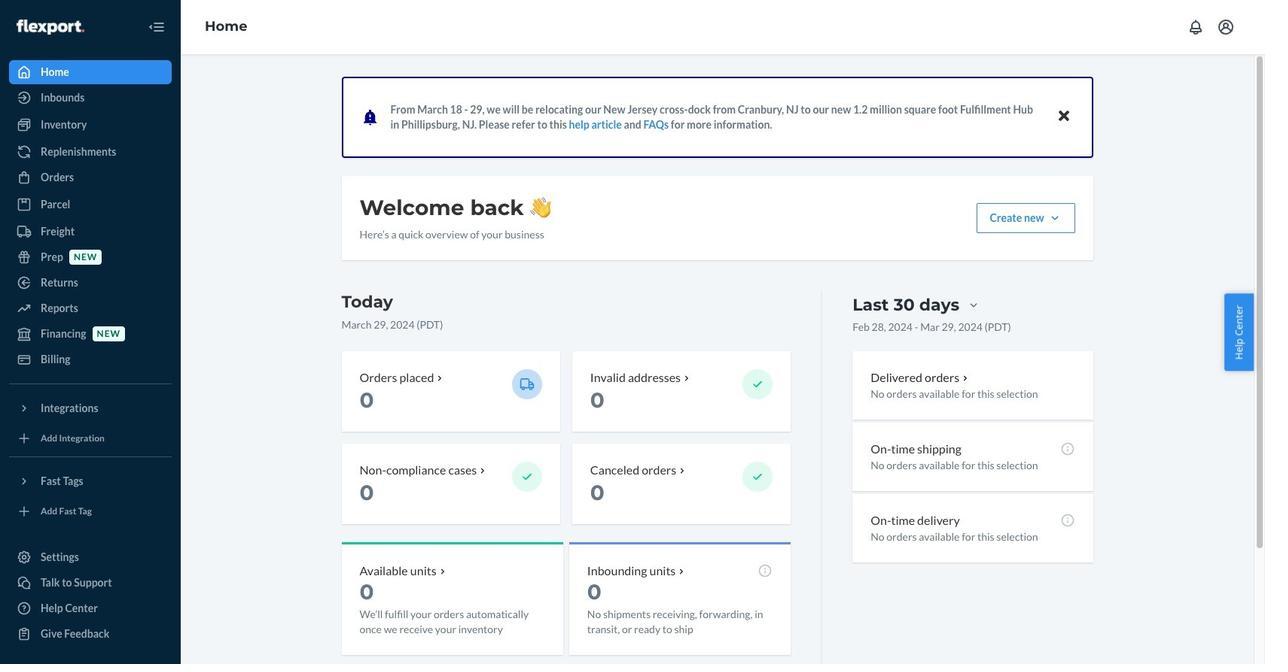 Task type: vqa. For each thing, say whether or not it's contained in the screenshot.
Open Notifications icon
yes



Task type: describe. For each thing, give the bounding box(es) containing it.
flexport logo image
[[17, 19, 84, 34]]

hand-wave emoji image
[[530, 197, 551, 218]]

open notifications image
[[1187, 18, 1205, 36]]



Task type: locate. For each thing, give the bounding box(es) containing it.
close image
[[1058, 107, 1069, 125]]

open account menu image
[[1217, 18, 1235, 36]]

close navigation image
[[148, 18, 166, 36]]



